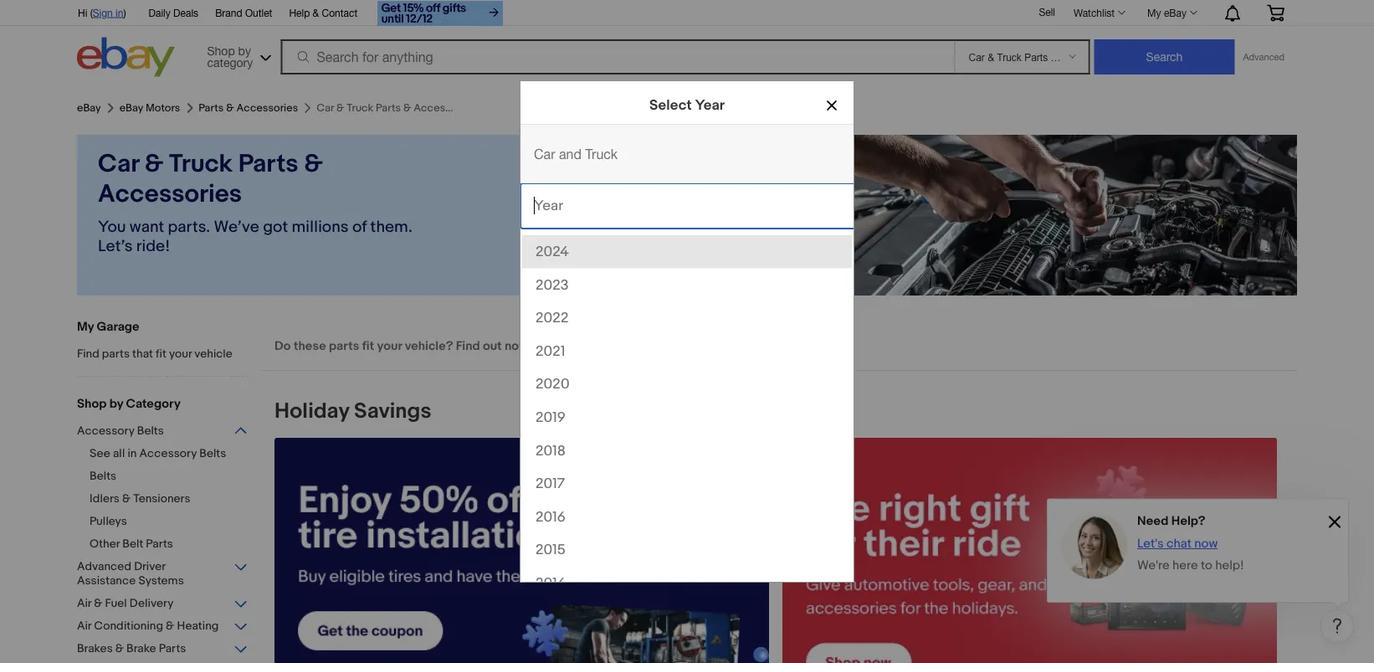Task type: locate. For each thing, give the bounding box(es) containing it.
find left the out
[[456, 338, 480, 353]]

1 horizontal spatial accessory
[[139, 446, 197, 461]]

2 horizontal spatial ebay
[[1165, 7, 1187, 18]]

& right idlers
[[122, 492, 131, 506]]

2014
[[536, 575, 566, 592]]

vehicle?
[[405, 338, 453, 353]]

fit inside "link"
[[156, 347, 166, 361]]

my inside account navigation
[[1148, 7, 1162, 18]]

& right motors
[[226, 102, 234, 115]]

1 none text field from the left
[[275, 438, 769, 663]]

your
[[377, 338, 402, 353], [169, 347, 192, 361]]

& right help
[[313, 7, 319, 18]]

ebay left motors
[[119, 102, 143, 115]]

1 horizontal spatial parts
[[199, 102, 224, 115]]

list box containing 2024
[[521, 234, 854, 600]]

2 none text field from the left
[[783, 438, 1278, 663]]

document containing select year
[[521, 81, 881, 625]]

other
[[90, 537, 120, 551]]

sign
[[93, 7, 113, 18]]

(
[[90, 7, 93, 18]]

in
[[116, 7, 123, 18], [128, 446, 137, 461]]

2 horizontal spatial parts
[[238, 149, 299, 179]]

accessory down accessory belts dropdown button
[[139, 446, 197, 461]]

2 vertical spatial parts
[[146, 537, 173, 551]]

do these parts fit your vehicle? find out now.
[[275, 338, 531, 353]]

car up you
[[98, 149, 139, 179]]

2015 option
[[523, 534, 852, 567]]

0 horizontal spatial in
[[116, 7, 123, 18]]

of
[[352, 217, 367, 237]]

truck
[[586, 147, 618, 162], [169, 149, 233, 179]]

holiday savings
[[275, 398, 432, 424]]

ebay inside account navigation
[[1165, 7, 1187, 18]]

parts inside car & truck parts & accessories you want parts. we've got millions of them. let's ride!
[[238, 149, 299, 179]]

0 vertical spatial parts
[[199, 102, 224, 115]]

ebay
[[1165, 7, 1187, 18], [77, 102, 101, 115], [119, 102, 143, 115]]

document
[[521, 81, 881, 625]]

2021 option
[[523, 335, 852, 368]]

ebay right watchlist link
[[1165, 7, 1187, 18]]

banner
[[69, 0, 1298, 81]]

fit right that
[[156, 347, 166, 361]]

2 horizontal spatial belts
[[199, 446, 226, 461]]

advanced link
[[1235, 40, 1294, 74]]

& inside accessory belts see all in accessory belts belts idlers & tensioners pulleys other belt parts
[[122, 492, 131, 506]]

&
[[313, 7, 319, 18], [226, 102, 234, 115], [145, 149, 164, 179], [304, 149, 323, 179], [122, 492, 131, 506]]

sell
[[1040, 6, 1056, 18]]

your for vehicle
[[169, 347, 192, 361]]

year
[[695, 96, 725, 114]]

your inside find parts that fit your vehicle "link"
[[169, 347, 192, 361]]

2015
[[536, 541, 566, 559]]

car
[[534, 147, 556, 162], [98, 149, 139, 179]]

accessory belts button
[[77, 424, 249, 440]]

1 vertical spatial my
[[77, 319, 94, 334]]

select year banner
[[521, 81, 854, 129]]

2020
[[536, 376, 570, 393]]

1 horizontal spatial your
[[377, 338, 402, 353]]

2016 option
[[523, 501, 852, 534]]

parts right motors
[[199, 102, 224, 115]]

accessory up see
[[77, 424, 134, 438]]

belts up idlers
[[90, 469, 116, 483]]

advanced
[[1244, 51, 1285, 62]]

your left vehicle?
[[377, 338, 402, 353]]

truck up parts.
[[169, 149, 233, 179]]

all
[[113, 446, 125, 461]]

1 horizontal spatial my
[[1148, 7, 1162, 18]]

tensioners
[[133, 492, 190, 506]]

2023 option
[[523, 268, 852, 302]]

1 vertical spatial parts
[[238, 149, 299, 179]]

0 horizontal spatial parts
[[146, 537, 173, 551]]

idlers & tensioners link
[[90, 492, 261, 507]]

0 vertical spatial belts
[[137, 424, 164, 438]]

my left the garage
[[77, 319, 94, 334]]

1 horizontal spatial fit
[[362, 338, 374, 353]]

1 horizontal spatial find
[[456, 338, 480, 353]]

millions
[[292, 217, 349, 237]]

& up millions
[[304, 149, 323, 179]]

truck for &
[[169, 149, 233, 179]]

parts left that
[[102, 347, 130, 361]]

belt
[[122, 537, 143, 551]]

2017
[[536, 475, 565, 493]]

0 horizontal spatial parts
[[102, 347, 130, 361]]

& inside account navigation
[[313, 7, 319, 18]]

belts link
[[90, 469, 261, 485]]

help!
[[1216, 558, 1245, 573]]

banner containing sell
[[69, 0, 1298, 81]]

need help? let's chat now we're here to help!
[[1138, 513, 1245, 573]]

0 horizontal spatial car
[[98, 149, 139, 179]]

accessory belts see all in accessory belts belts idlers & tensioners pulleys other belt parts
[[77, 424, 226, 551]]

2016
[[536, 508, 566, 526]]

fit for that
[[156, 347, 166, 361]]

1 horizontal spatial ebay
[[119, 102, 143, 115]]

belts up the belts link
[[199, 446, 226, 461]]

find down the my garage
[[77, 347, 99, 361]]

Year text field
[[521, 183, 881, 229]]

got
[[263, 217, 288, 237]]

find inside "link"
[[77, 347, 99, 361]]

& down the ebay motors
[[145, 149, 164, 179]]

contact
[[322, 7, 358, 18]]

None text field
[[275, 438, 769, 663], [783, 438, 1278, 663]]

belts down category
[[137, 424, 164, 438]]

these
[[294, 338, 326, 353]]

car inside car & truck parts & accessories you want parts. we've got millions of them. let's ride!
[[98, 149, 139, 179]]

1 vertical spatial accessory
[[139, 446, 197, 461]]

daily deals
[[149, 7, 199, 18]]

1 vertical spatial in
[[128, 446, 137, 461]]

2 vertical spatial belts
[[90, 469, 116, 483]]

car inside document
[[534, 147, 556, 162]]

in right sign
[[116, 7, 123, 18]]

parts.
[[168, 217, 210, 237]]

my ebay link
[[1139, 3, 1206, 23]]

now
[[1195, 536, 1219, 551]]

car left 'and'
[[534, 147, 556, 162]]

1 horizontal spatial truck
[[586, 147, 618, 162]]

0 horizontal spatial fit
[[156, 347, 166, 361]]

fit for parts
[[362, 338, 374, 353]]

1 horizontal spatial none text field
[[783, 438, 1278, 663]]

your for vehicle?
[[377, 338, 402, 353]]

ebay left the ebay motors
[[77, 102, 101, 115]]

0 horizontal spatial my
[[77, 319, 94, 334]]

now.
[[505, 338, 531, 353]]

0 horizontal spatial truck
[[169, 149, 233, 179]]

do
[[275, 338, 291, 353]]

0 horizontal spatial belts
[[90, 469, 116, 483]]

account navigation
[[69, 0, 1298, 28]]

0 horizontal spatial none text field
[[275, 438, 769, 663]]

0 vertical spatial in
[[116, 7, 123, 18]]

parts down parts & accessories "link" in the top of the page
[[238, 149, 299, 179]]

fit right these
[[362, 338, 374, 353]]

my
[[1148, 7, 1162, 18], [77, 319, 94, 334]]

the right gift for their ride image
[[783, 438, 1278, 663]]

hi
[[78, 7, 87, 18]]

your left vehicle
[[169, 347, 192, 361]]

alert dialog
[[1048, 499, 1350, 603]]

list box
[[521, 234, 854, 600]]

fit
[[362, 338, 374, 353], [156, 347, 166, 361]]

in right all
[[128, 446, 137, 461]]

2024
[[536, 243, 569, 261]]

parts right belt at the left bottom of page
[[146, 537, 173, 551]]

0 horizontal spatial accessory
[[77, 424, 134, 438]]

holiday
[[275, 398, 349, 424]]

idlers
[[90, 492, 120, 506]]

2019 option
[[523, 401, 852, 434]]

1 horizontal spatial car
[[534, 147, 556, 162]]

0 horizontal spatial your
[[169, 347, 192, 361]]

parts right these
[[329, 338, 360, 353]]

ebay motors link
[[119, 102, 180, 115]]

1 vertical spatial accessories
[[98, 179, 242, 209]]

category
[[126, 396, 181, 411]]

None submit
[[1095, 39, 1235, 75]]

in inside account navigation
[[116, 7, 123, 18]]

2017 option
[[523, 467, 852, 501]]

daily
[[149, 7, 171, 18]]

my right watchlist link
[[1148, 7, 1162, 18]]

0 vertical spatial my
[[1148, 7, 1162, 18]]

see
[[90, 446, 110, 461]]

outlet
[[245, 7, 272, 18]]

find parts that fit your vehicle
[[77, 347, 233, 361]]

ebay link
[[77, 102, 101, 115]]

1 horizontal spatial in
[[128, 446, 137, 461]]

& for car
[[145, 149, 164, 179]]

truck inside car & truck parts & accessories you want parts. we've got millions of them. let's ride!
[[169, 149, 233, 179]]

parts
[[329, 338, 360, 353], [102, 347, 130, 361]]

0 horizontal spatial ebay
[[77, 102, 101, 115]]

truck right 'and'
[[586, 147, 618, 162]]

select year
[[650, 96, 725, 114]]

0 horizontal spatial find
[[77, 347, 99, 361]]

help & contact
[[289, 7, 358, 18]]

parts
[[199, 102, 224, 115], [238, 149, 299, 179], [146, 537, 173, 551]]

1 horizontal spatial belts
[[137, 424, 164, 438]]

brand outlet link
[[215, 4, 272, 23]]

accessory
[[77, 424, 134, 438], [139, 446, 197, 461]]

watchlist
[[1074, 7, 1115, 18]]



Task type: describe. For each thing, give the bounding box(es) containing it.
my ebay
[[1148, 7, 1187, 18]]

truck for and
[[586, 147, 618, 162]]

let's
[[98, 237, 133, 256]]

brand outlet
[[215, 7, 272, 18]]

and
[[559, 147, 582, 162]]

shop
[[77, 396, 107, 411]]

vehicle
[[195, 347, 233, 361]]

motors
[[146, 102, 180, 115]]

hi ( sign in )
[[78, 7, 126, 18]]

& for parts
[[226, 102, 234, 115]]

2022
[[536, 309, 569, 327]]

1 horizontal spatial parts
[[329, 338, 360, 353]]

2023
[[536, 276, 569, 294]]

2024 option
[[523, 235, 852, 268]]

savings
[[354, 398, 432, 424]]

parts inside "link"
[[102, 347, 130, 361]]

2020 option
[[523, 368, 852, 401]]

we've
[[214, 217, 259, 237]]

ebay for ebay motors
[[119, 102, 143, 115]]

brand
[[215, 7, 242, 18]]

chat
[[1167, 536, 1192, 551]]

none text field the right gift for their ride
[[783, 438, 1278, 663]]

here
[[1173, 558, 1199, 573]]

to
[[1202, 558, 1213, 573]]

none text field enjoy 50% off tire installation
[[275, 438, 769, 663]]

my for my ebay
[[1148, 7, 1162, 18]]

& for help
[[313, 7, 319, 18]]

)
[[123, 7, 126, 18]]

other belt parts link
[[90, 537, 261, 553]]

see all in accessory belts link
[[90, 446, 261, 462]]

you
[[98, 217, 126, 237]]

help
[[289, 7, 310, 18]]

1 vertical spatial belts
[[199, 446, 226, 461]]

out
[[483, 338, 502, 353]]

parts inside accessory belts see all in accessory belts belts idlers & tensioners pulleys other belt parts
[[146, 537, 173, 551]]

ebay for ebay
[[77, 102, 101, 115]]

0 vertical spatial accessories
[[237, 102, 298, 115]]

that
[[132, 347, 153, 361]]

let's chat now button
[[1138, 536, 1322, 552]]

by
[[109, 396, 123, 411]]

enjoy 50% off tire installation image
[[275, 438, 769, 663]]

2018 option
[[523, 434, 852, 467]]

we're
[[1138, 558, 1170, 573]]

sign in link
[[93, 7, 123, 18]]

car for &
[[98, 149, 139, 179]]

my for my garage
[[77, 319, 94, 334]]

2019
[[536, 409, 566, 426]]

shop by category
[[77, 396, 181, 411]]

car and truck
[[534, 147, 618, 162]]

help & contact link
[[289, 4, 358, 23]]

2022 option
[[523, 302, 852, 335]]

garage
[[97, 319, 139, 334]]

parts & accessories
[[199, 102, 298, 115]]

pulleys
[[90, 514, 127, 528]]

car for and
[[534, 147, 556, 162]]

help, opens dialogs image
[[1330, 617, 1346, 634]]

2014 option
[[523, 567, 852, 600]]

2018
[[536, 442, 566, 460]]

car & truck parts & accessories you want parts. we've got millions of them. let's ride!
[[98, 149, 413, 256]]

let's
[[1138, 536, 1164, 551]]

ride!
[[136, 237, 170, 256]]

watchlist link
[[1065, 3, 1134, 23]]

help?
[[1172, 513, 1206, 528]]

your shopping cart image
[[1267, 4, 1286, 21]]

select
[[650, 96, 692, 114]]

pulleys link
[[90, 514, 261, 530]]

deals
[[173, 7, 199, 18]]

alert dialog containing need help?
[[1048, 499, 1350, 603]]

need
[[1138, 513, 1169, 528]]

them.
[[371, 217, 413, 237]]

0 vertical spatial accessory
[[77, 424, 134, 438]]

my garage
[[77, 319, 139, 334]]

sell link
[[1032, 6, 1063, 18]]

ebay motors
[[119, 102, 180, 115]]

get an extra 15% off image
[[378, 1, 503, 26]]

find parts that fit your vehicle link
[[77, 347, 249, 363]]

in inside accessory belts see all in accessory belts belts idlers & tensioners pulleys other belt parts
[[128, 446, 137, 461]]

want
[[130, 217, 164, 237]]

daily deals link
[[149, 4, 199, 23]]

parts & accessories link
[[199, 102, 298, 115]]

2021
[[536, 343, 566, 360]]

accessories inside car & truck parts & accessories you want parts. we've got millions of them. let's ride!
[[98, 179, 242, 209]]



Task type: vqa. For each thing, say whether or not it's contained in the screenshot.
leftmost 'Fit'
yes



